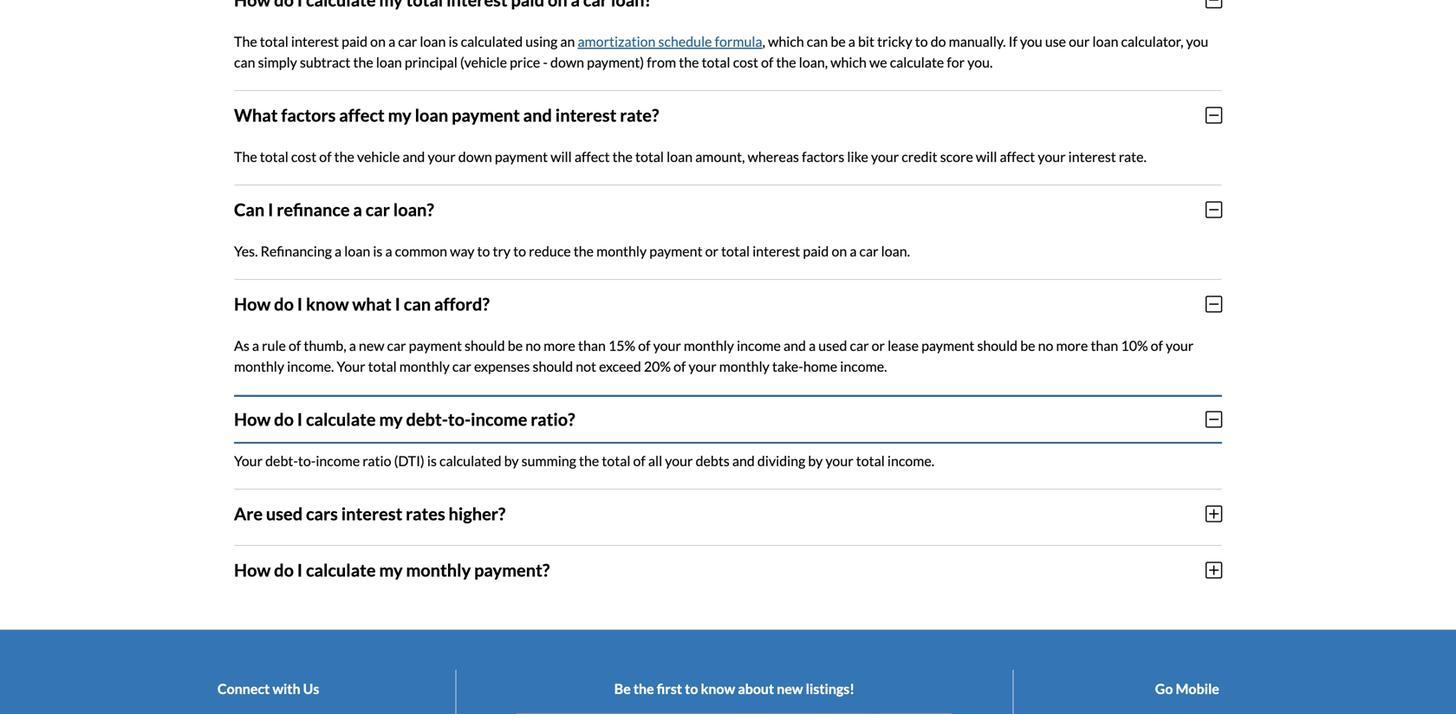 Task type: vqa. For each thing, say whether or not it's contained in the screenshot.
yes. refinancing a loan is a common way to try to reduce the monthly payment or total interest paid on a car loan.
yes



Task type: locate. For each thing, give the bounding box(es) containing it.
by right dividing
[[809, 453, 823, 469]]

4 minus square image from the top
[[1206, 295, 1223, 314]]

your inside as a rule of thumb, a new car payment should be no more than 15% of your monthly income and a used car or lease payment should be no more than 10% of your monthly income. your total monthly car expenses should not exceed 20% of your monthly take-home income.
[[337, 358, 366, 375]]

how
[[234, 294, 271, 315], [234, 409, 271, 430], [234, 560, 271, 581]]

know up the 'thumb,'
[[306, 294, 349, 315]]

0 horizontal spatial to-
[[298, 453, 316, 469]]

2 horizontal spatial is
[[449, 33, 458, 50]]

of
[[761, 54, 774, 71], [319, 148, 332, 165], [289, 337, 301, 354], [638, 337, 651, 354], [1151, 337, 1164, 354], [674, 358, 686, 375], [633, 453, 646, 469]]

0 vertical spatial new
[[359, 337, 385, 354]]

than
[[578, 337, 606, 354], [1091, 337, 1119, 354]]

1 vertical spatial debt-
[[265, 453, 298, 469]]

2 vertical spatial calculate
[[306, 560, 376, 581]]

0 vertical spatial the
[[234, 33, 257, 50]]

minus square image inside can i refinance a car loan? dropdown button
[[1206, 200, 1223, 219]]

will
[[551, 148, 572, 165], [976, 148, 998, 165]]

0 vertical spatial how
[[234, 294, 271, 315]]

down
[[551, 54, 584, 71], [459, 148, 492, 165]]

1 horizontal spatial be
[[831, 33, 846, 50]]

2 the from the top
[[234, 148, 257, 165]]

down down an
[[551, 54, 584, 71]]

0 vertical spatial your
[[337, 358, 366, 375]]

more
[[544, 337, 576, 354], [1057, 337, 1089, 354]]

rate.
[[1119, 148, 1147, 165]]

1 horizontal spatial debt-
[[406, 409, 448, 430]]

affect inside dropdown button
[[339, 105, 385, 126]]

1 horizontal spatial cost
[[733, 54, 759, 71]]

mobile
[[1176, 681, 1220, 697]]

calculate down tricky
[[890, 54, 945, 71]]

0 horizontal spatial used
[[266, 504, 303, 524]]

new
[[359, 337, 385, 354], [777, 681, 803, 697]]

calculate inside dropdown button
[[306, 409, 376, 430]]

0 horizontal spatial is
[[373, 243, 383, 260]]

are used cars interest rates higher?
[[234, 504, 506, 524]]

0 vertical spatial can
[[807, 33, 828, 50]]

total
[[260, 33, 289, 50], [702, 54, 731, 71], [260, 148, 289, 165], [636, 148, 664, 165], [722, 243, 750, 260], [368, 358, 397, 375], [602, 453, 631, 469], [857, 453, 885, 469]]

do for how do i calculate my monthly payment?
[[274, 560, 294, 581]]

1 horizontal spatial can
[[404, 294, 431, 315]]

1 horizontal spatial down
[[551, 54, 584, 71]]

to right tricky
[[915, 33, 928, 50]]

cost inside , which can be a bit tricky to do manually. if you use our loan calculator, you can simply subtract the loan principal (vehicle price - down payment) from the total cost of the loan, which we calculate for you.
[[733, 54, 759, 71]]

0 horizontal spatial know
[[306, 294, 349, 315]]

calculated up higher?
[[440, 453, 502, 469]]

used right are
[[266, 504, 303, 524]]

1 horizontal spatial than
[[1091, 337, 1119, 354]]

new for car
[[359, 337, 385, 354]]

by left summing
[[504, 453, 519, 469]]

vehicle
[[357, 148, 400, 165]]

1 vertical spatial income
[[471, 409, 528, 430]]

2 vertical spatial income
[[316, 453, 360, 469]]

new down 'what'
[[359, 337, 385, 354]]

listings!
[[806, 681, 855, 697]]

is right (dti)
[[427, 453, 437, 469]]

be
[[831, 33, 846, 50], [508, 337, 523, 354], [1021, 337, 1036, 354]]

1 horizontal spatial factors
[[802, 148, 845, 165]]

down down what factors affect my loan payment and interest rate?
[[459, 148, 492, 165]]

0 vertical spatial is
[[449, 33, 458, 50]]

factors left the like
[[802, 148, 845, 165]]

1 horizontal spatial used
[[819, 337, 848, 354]]

can
[[234, 199, 265, 220]]

0 horizontal spatial can
[[234, 54, 255, 71]]

0 vertical spatial debt-
[[406, 409, 448, 430]]

your up 20%
[[653, 337, 681, 354]]

of right rule
[[289, 337, 301, 354]]

0 vertical spatial income
[[737, 337, 781, 354]]

calculate up the ratio
[[306, 409, 376, 430]]

the right subtract
[[353, 54, 374, 71]]

the for the total interest paid on a car loan is calculated using an amortization schedule formula
[[234, 33, 257, 50]]

your left rate.
[[1038, 148, 1066, 165]]

on
[[370, 33, 386, 50], [832, 243, 847, 260]]

rate?
[[620, 105, 659, 126]]

i inside how do i calculate my debt-to-income ratio? dropdown button
[[297, 409, 303, 430]]

summing
[[522, 453, 577, 469]]

1 vertical spatial on
[[832, 243, 847, 260]]

my up the ratio
[[379, 409, 403, 430]]

2 by from the left
[[809, 453, 823, 469]]

a inside , which can be a bit tricky to do manually. if you use our loan calculator, you can simply subtract the loan principal (vehicle price - down payment) from the total cost of the loan, which we calculate for you.
[[849, 33, 856, 50]]

0 horizontal spatial income
[[316, 453, 360, 469]]

minus square image for how do i know what i can afford?
[[1206, 295, 1223, 314]]

the up what
[[234, 33, 257, 50]]

used up home
[[819, 337, 848, 354]]

payment right lease
[[922, 337, 975, 354]]

and up take-
[[784, 337, 806, 354]]

0 horizontal spatial be
[[508, 337, 523, 354]]

1 will from the left
[[551, 148, 572, 165]]

interest
[[291, 33, 339, 50], [556, 105, 617, 126], [1069, 148, 1117, 165], [753, 243, 801, 260], [341, 504, 403, 524]]

how for how do i know what i can afford?
[[234, 294, 271, 315]]

income inside dropdown button
[[471, 409, 528, 430]]

minus square image
[[1206, 410, 1223, 429]]

loan left principal
[[376, 54, 402, 71]]

new inside as a rule of thumb, a new car payment should be no more than 15% of your monthly income and a used car or lease payment should be no more than 10% of your monthly income. your total monthly car expenses should not exceed 20% of your monthly take-home income.
[[359, 337, 385, 354]]

0 horizontal spatial no
[[526, 337, 541, 354]]

higher?
[[449, 504, 506, 524]]

calculate for how do i calculate my debt-to-income ratio?
[[306, 409, 376, 430]]

minus square image inside what factors affect my loan payment and interest rate? dropdown button
[[1206, 106, 1223, 125]]

cost down formula
[[733, 54, 759, 71]]

income up take-
[[737, 337, 781, 354]]

1 horizontal spatial to-
[[448, 409, 471, 430]]

2 vertical spatial how
[[234, 560, 271, 581]]

0 vertical spatial down
[[551, 54, 584, 71]]

payment down can i refinance a car loan? dropdown button at the top of the page
[[650, 243, 703, 260]]

the right be
[[634, 681, 654, 697]]

to
[[915, 33, 928, 50], [477, 243, 490, 260], [514, 243, 526, 260], [685, 681, 698, 697]]

car down 'what'
[[387, 337, 406, 354]]

or left lease
[[872, 337, 885, 354]]

you right if on the right of page
[[1021, 33, 1043, 50]]

1 horizontal spatial your
[[337, 358, 366, 375]]

total inside as a rule of thumb, a new car payment should be no more than 15% of your monthly income and a used car or lease payment should be no more than 10% of your monthly income. your total monthly car expenses should not exceed 20% of your monthly take-home income.
[[368, 358, 397, 375]]

2 will from the left
[[976, 148, 998, 165]]

1 horizontal spatial or
[[872, 337, 885, 354]]

calculate
[[890, 54, 945, 71], [306, 409, 376, 430], [306, 560, 376, 581]]

1 vertical spatial calculate
[[306, 409, 376, 430]]

way
[[450, 243, 475, 260]]

(dti)
[[394, 453, 425, 469]]

and down -
[[523, 105, 552, 126]]

1 vertical spatial my
[[379, 409, 403, 430]]

is left common
[[373, 243, 383, 260]]

0 horizontal spatial on
[[370, 33, 386, 50]]

know left 'about'
[[701, 681, 736, 697]]

1 horizontal spatial you
[[1187, 33, 1209, 50]]

interest right cars
[[341, 504, 403, 524]]

car left loan?
[[366, 199, 390, 220]]

my
[[388, 105, 412, 126], [379, 409, 403, 430], [379, 560, 403, 581]]

tab panel
[[234, 0, 1223, 629]]

than up the not
[[578, 337, 606, 354]]

your
[[428, 148, 456, 165], [871, 148, 899, 165], [1038, 148, 1066, 165], [653, 337, 681, 354], [1166, 337, 1194, 354], [689, 358, 717, 375], [665, 453, 693, 469], [826, 453, 854, 469]]

your
[[337, 358, 366, 375], [234, 453, 263, 469]]

3 minus square image from the top
[[1206, 200, 1223, 219]]

how do i calculate my debt-to-income ratio? button
[[234, 395, 1223, 444]]

2 how from the top
[[234, 409, 271, 430]]

affect
[[339, 105, 385, 126], [575, 148, 610, 165], [1000, 148, 1036, 165]]

know
[[306, 294, 349, 315], [701, 681, 736, 697]]

how down as
[[234, 409, 271, 430]]

how up as
[[234, 294, 271, 315]]

how down are
[[234, 560, 271, 581]]

how do i calculate my monthly payment? button
[[234, 546, 1223, 595]]

manually.
[[949, 33, 1006, 50]]

1 horizontal spatial new
[[777, 681, 803, 697]]

the down schedule
[[679, 54, 699, 71]]

can up loan,
[[807, 33, 828, 50]]

plus square image
[[1206, 505, 1223, 524]]

2 minus square image from the top
[[1206, 106, 1223, 125]]

1 no from the left
[[526, 337, 541, 354]]

used inside as a rule of thumb, a new car payment should be no more than 15% of your monthly income and a used car or lease payment should be no more than 10% of your monthly income. your total monthly car expenses should not exceed 20% of your monthly take-home income.
[[819, 337, 848, 354]]

0 vertical spatial to-
[[448, 409, 471, 430]]

1 than from the left
[[578, 337, 606, 354]]

1 how from the top
[[234, 294, 271, 315]]

to-
[[448, 409, 471, 430], [298, 453, 316, 469]]

be inside , which can be a bit tricky to do manually. if you use our loan calculator, you can simply subtract the loan principal (vehicle price - down payment) from the total cost of the loan, which we calculate for you.
[[831, 33, 846, 50]]

refinancing
[[261, 243, 332, 260]]

1 horizontal spatial will
[[976, 148, 998, 165]]

2 you from the left
[[1187, 33, 1209, 50]]

your down the 'thumb,'
[[337, 358, 366, 375]]

minus square image
[[1206, 0, 1223, 9], [1206, 106, 1223, 125], [1206, 200, 1223, 219], [1206, 295, 1223, 314]]

1 vertical spatial can
[[234, 54, 255, 71]]

1 vertical spatial your
[[234, 453, 263, 469]]

car
[[398, 33, 417, 50], [366, 199, 390, 220], [860, 243, 879, 260], [387, 337, 406, 354], [850, 337, 869, 354], [453, 358, 472, 375]]

2 vertical spatial my
[[379, 560, 403, 581]]

whereas
[[748, 148, 800, 165]]

1 vertical spatial new
[[777, 681, 803, 697]]

2 than from the left
[[1091, 337, 1119, 354]]

used
[[819, 337, 848, 354], [266, 504, 303, 524]]

0 horizontal spatial paid
[[342, 33, 368, 50]]

1 vertical spatial how
[[234, 409, 271, 430]]

2 vertical spatial is
[[427, 453, 437, 469]]

your right all
[[665, 453, 693, 469]]

0 horizontal spatial affect
[[339, 105, 385, 126]]

0 horizontal spatial or
[[706, 243, 719, 260]]

you
[[1021, 33, 1043, 50], [1187, 33, 1209, 50]]

subtract
[[300, 54, 351, 71]]

how for how do i calculate my monthly payment?
[[234, 560, 271, 581]]

you.
[[968, 54, 993, 71]]

1 vertical spatial or
[[872, 337, 885, 354]]

0 vertical spatial factors
[[281, 105, 336, 126]]

than left 10%
[[1091, 337, 1119, 354]]

0 horizontal spatial new
[[359, 337, 385, 354]]

car left lease
[[850, 337, 869, 354]]

car inside can i refinance a car loan? dropdown button
[[366, 199, 390, 220]]

debt- inside dropdown button
[[406, 409, 448, 430]]

of down ,
[[761, 54, 774, 71]]

0 horizontal spatial your
[[234, 453, 263, 469]]

0 vertical spatial used
[[819, 337, 848, 354]]

my up vehicle
[[388, 105, 412, 126]]

paid left loan.
[[803, 243, 829, 260]]

no
[[526, 337, 541, 354], [1039, 337, 1054, 354]]

0 horizontal spatial will
[[551, 148, 572, 165]]

is up principal
[[449, 33, 458, 50]]

not
[[576, 358, 597, 375]]

you right calculator,
[[1187, 33, 1209, 50]]

can left afford?
[[404, 294, 431, 315]]

1 vertical spatial the
[[234, 148, 257, 165]]

1 vertical spatial used
[[266, 504, 303, 524]]

0 horizontal spatial factors
[[281, 105, 336, 126]]

can
[[807, 33, 828, 50], [234, 54, 255, 71], [404, 294, 431, 315]]

afford?
[[434, 294, 490, 315]]

how inside button
[[234, 560, 271, 581]]

as a rule of thumb, a new car payment should be no more than 15% of your monthly income and a used car or lease payment should be no more than 10% of your monthly income. your total monthly car expenses should not exceed 20% of your monthly take-home income.
[[234, 337, 1194, 375]]

2 no from the left
[[1039, 337, 1054, 354]]

calculate down cars
[[306, 560, 376, 581]]

should
[[465, 337, 505, 354], [978, 337, 1018, 354], [533, 358, 573, 375]]

, which can be a bit tricky to do manually. if you use our loan calculator, you can simply subtract the loan principal (vehicle price - down payment) from the total cost of the loan, which we calculate for you.
[[234, 33, 1209, 71]]

0 horizontal spatial you
[[1021, 33, 1043, 50]]

connect with us
[[218, 681, 319, 697]]

new right 'about'
[[777, 681, 803, 697]]

like
[[848, 148, 869, 165]]

which down bit
[[831, 54, 867, 71]]

my inside how do i calculate my debt-to-income ratio? dropdown button
[[379, 409, 403, 430]]

your up are
[[234, 453, 263, 469]]

or
[[706, 243, 719, 260], [872, 337, 885, 354]]

calculate inside button
[[306, 560, 376, 581]]

cost
[[733, 54, 759, 71], [291, 148, 317, 165]]

income down expenses
[[471, 409, 528, 430]]

total inside , which can be a bit tricky to do manually. if you use our loan calculator, you can simply subtract the loan principal (vehicle price - down payment) from the total cost of the loan, which we calculate for you.
[[702, 54, 731, 71]]

amount,
[[696, 148, 745, 165]]

i for i
[[297, 294, 303, 315]]

or down can i refinance a car loan? dropdown button at the top of the page
[[706, 243, 719, 260]]

income left the ratio
[[316, 453, 360, 469]]

your right 20%
[[689, 358, 717, 375]]

more left 10%
[[1057, 337, 1089, 354]]

score
[[941, 148, 974, 165]]

0 horizontal spatial than
[[578, 337, 606, 354]]

1 horizontal spatial income
[[471, 409, 528, 430]]

the left vehicle
[[334, 148, 355, 165]]

your debt-to-income ratio (dti) is calculated by summing the total of all your debts and dividing by your total income.
[[234, 453, 935, 469]]

minus square image inside how do i know what i can afford? dropdown button
[[1206, 295, 1223, 314]]

the left loan,
[[776, 54, 797, 71]]

your right the like
[[871, 148, 899, 165]]

3 how from the top
[[234, 560, 271, 581]]

1 vertical spatial paid
[[803, 243, 829, 260]]

0 horizontal spatial cost
[[291, 148, 317, 165]]

more left '15%'
[[544, 337, 576, 354]]

interest left 'rate?'
[[556, 105, 617, 126]]

0 vertical spatial know
[[306, 294, 349, 315]]

interest inside dropdown button
[[556, 105, 617, 126]]

cost up refinance
[[291, 148, 317, 165]]

monthly down rates
[[406, 560, 471, 581]]

0 horizontal spatial more
[[544, 337, 576, 354]]

i
[[268, 199, 273, 220], [297, 294, 303, 315], [395, 294, 401, 315], [297, 409, 303, 430], [297, 560, 303, 581]]

loan.
[[882, 243, 911, 260]]

paid up subtract
[[342, 33, 368, 50]]

2 vertical spatial can
[[404, 294, 431, 315]]

and inside dropdown button
[[523, 105, 552, 126]]

1 vertical spatial to-
[[298, 453, 316, 469]]

minus square image for can i refinance a car loan?
[[1206, 200, 1223, 219]]

1 you from the left
[[1021, 33, 1043, 50]]

0 horizontal spatial down
[[459, 148, 492, 165]]

my inside how do i calculate my monthly payment? button
[[379, 560, 403, 581]]

refinance
[[277, 199, 350, 220]]

monthly left take-
[[720, 358, 770, 375]]

1 horizontal spatial no
[[1039, 337, 1054, 354]]

first
[[657, 681, 683, 697]]

go
[[1156, 681, 1174, 697]]

a
[[389, 33, 396, 50], [849, 33, 856, 50], [353, 199, 362, 220], [335, 243, 342, 260], [385, 243, 392, 260], [850, 243, 857, 260], [252, 337, 259, 354], [349, 337, 356, 354], [809, 337, 816, 354]]

do inside button
[[274, 560, 294, 581]]

my down are used cars interest rates higher?
[[379, 560, 403, 581]]

calculate for how do i calculate my monthly payment?
[[306, 560, 376, 581]]

factors
[[281, 105, 336, 126], [802, 148, 845, 165]]

0 vertical spatial my
[[388, 105, 412, 126]]

be
[[615, 681, 631, 697]]

0 horizontal spatial debt-
[[265, 453, 298, 469]]

0 horizontal spatial by
[[504, 453, 519, 469]]

income inside as a rule of thumb, a new car payment should be no more than 15% of your monthly income and a used car or lease payment should be no more than 10% of your monthly income. your total monthly car expenses should not exceed 20% of your monthly take-home income.
[[737, 337, 781, 354]]

and
[[523, 105, 552, 126], [403, 148, 425, 165], [784, 337, 806, 354], [733, 453, 755, 469]]

the down what
[[234, 148, 257, 165]]

0 vertical spatial cost
[[733, 54, 759, 71]]

1 horizontal spatial by
[[809, 453, 823, 469]]

loan down principal
[[415, 105, 449, 126]]

loan
[[420, 33, 446, 50], [1093, 33, 1119, 50], [376, 54, 402, 71], [415, 105, 449, 126], [667, 148, 693, 165], [344, 243, 370, 260]]

factors right what
[[281, 105, 336, 126]]

1 vertical spatial which
[[831, 54, 867, 71]]

calculate inside , which can be a bit tricky to do manually. if you use our loan calculator, you can simply subtract the loan principal (vehicle price - down payment) from the total cost of the loan, which we calculate for you.
[[890, 54, 945, 71]]

can left simply
[[234, 54, 255, 71]]

0 vertical spatial which
[[768, 33, 804, 50]]

income
[[737, 337, 781, 354], [471, 409, 528, 430], [316, 453, 360, 469]]

1 the from the top
[[234, 33, 257, 50]]

1 horizontal spatial know
[[701, 681, 736, 697]]

i inside how do i calculate my monthly payment? button
[[297, 560, 303, 581]]

to- inside dropdown button
[[448, 409, 471, 430]]

income.
[[287, 358, 334, 375], [840, 358, 888, 375], [888, 453, 935, 469]]

lease
[[888, 337, 919, 354]]

our
[[1069, 33, 1090, 50]]

can inside dropdown button
[[404, 294, 431, 315]]

the
[[234, 33, 257, 50], [234, 148, 257, 165]]

which right ,
[[768, 33, 804, 50]]



Task type: describe. For each thing, give the bounding box(es) containing it.
(vehicle
[[460, 54, 507, 71]]

of right '15%'
[[638, 337, 651, 354]]

simply
[[258, 54, 297, 71]]

your right 10%
[[1166, 337, 1194, 354]]

loan down can i refinance a car loan?
[[344, 243, 370, 260]]

how do i calculate my monthly payment?
[[234, 560, 550, 581]]

2 horizontal spatial affect
[[1000, 148, 1036, 165]]

credit
[[902, 148, 938, 165]]

can i refinance a car loan?
[[234, 199, 434, 220]]

do inside , which can be a bit tricky to do manually. if you use our loan calculator, you can simply subtract the loan principal (vehicle price - down payment) from the total cost of the loan, which we calculate for you.
[[931, 33, 947, 50]]

yes. refinancing a loan is a common way to try to reduce the monthly payment or total interest paid on a car loan.
[[234, 243, 911, 260]]

monthly right "reduce"
[[597, 243, 647, 260]]

car left loan.
[[860, 243, 879, 260]]

,
[[763, 33, 766, 50]]

2 horizontal spatial be
[[1021, 337, 1036, 354]]

know inside dropdown button
[[306, 294, 349, 315]]

my for debt-
[[379, 409, 403, 430]]

to right first
[[685, 681, 698, 697]]

your down what factors affect my loan payment and interest rate?
[[428, 148, 456, 165]]

1 horizontal spatial should
[[533, 358, 573, 375]]

1 horizontal spatial on
[[832, 243, 847, 260]]

to right try
[[514, 243, 526, 260]]

formula
[[715, 33, 763, 50]]

interest down can i refinance a car loan? dropdown button at the top of the page
[[753, 243, 801, 260]]

1 horizontal spatial which
[[831, 54, 867, 71]]

and inside as a rule of thumb, a new car payment should be no more than 15% of your monthly income and a used car or lease payment should be no more than 10% of your monthly income. your total monthly car expenses should not exceed 20% of your monthly take-home income.
[[784, 337, 806, 354]]

and right vehicle
[[403, 148, 425, 165]]

2 more from the left
[[1057, 337, 1089, 354]]

amortization
[[578, 33, 656, 50]]

all
[[649, 453, 663, 469]]

do for how do i know what i can afford?
[[274, 294, 294, 315]]

price
[[510, 54, 541, 71]]

loan?
[[394, 199, 434, 220]]

new for listings!
[[777, 681, 803, 697]]

factors inside what factors affect my loan payment and interest rate? dropdown button
[[281, 105, 336, 126]]

thumb,
[[304, 337, 347, 354]]

an
[[560, 33, 575, 50]]

if
[[1009, 33, 1018, 50]]

a inside dropdown button
[[353, 199, 362, 220]]

2 horizontal spatial should
[[978, 337, 1018, 354]]

the down 'rate?'
[[613, 148, 633, 165]]

0 vertical spatial on
[[370, 33, 386, 50]]

what factors affect my loan payment and interest rate?
[[234, 105, 659, 126]]

the total interest paid on a car loan is calculated using an amortization schedule formula
[[234, 33, 763, 50]]

of right 10%
[[1151, 337, 1164, 354]]

rule
[[262, 337, 286, 354]]

i for monthly
[[297, 560, 303, 581]]

car up principal
[[398, 33, 417, 50]]

reduce
[[529, 243, 571, 260]]

1 horizontal spatial is
[[427, 453, 437, 469]]

using
[[526, 33, 558, 50]]

with
[[273, 681, 301, 697]]

loan up principal
[[420, 33, 446, 50]]

the right summing
[[579, 453, 599, 469]]

we
[[870, 54, 888, 71]]

minus square image for what factors affect my loan payment and interest rate?
[[1206, 106, 1223, 125]]

tricky
[[878, 33, 913, 50]]

your right dividing
[[826, 453, 854, 469]]

0 vertical spatial calculated
[[461, 33, 523, 50]]

are used cars interest rates higher? button
[[234, 490, 1223, 538]]

tab panel containing what factors affect my loan payment and interest rate?
[[234, 0, 1223, 629]]

connect
[[218, 681, 270, 697]]

monthly up the how do i calculate my debt-to-income ratio?
[[400, 358, 450, 375]]

payment?
[[474, 560, 550, 581]]

payment)
[[587, 54, 644, 71]]

calculator,
[[1122, 33, 1184, 50]]

of inside , which can be a bit tricky to do manually. if you use our loan calculator, you can simply subtract the loan principal (vehicle price - down payment) from the total cost of the loan, which we calculate for you.
[[761, 54, 774, 71]]

are
[[234, 504, 263, 524]]

payment inside dropdown button
[[452, 105, 520, 126]]

cars
[[306, 504, 338, 524]]

my inside what factors affect my loan payment and interest rate? dropdown button
[[388, 105, 412, 126]]

monthly down rule
[[234, 358, 285, 375]]

do for how do i calculate my debt-to-income ratio?
[[274, 409, 294, 430]]

plus square image
[[1206, 561, 1223, 580]]

-
[[543, 54, 548, 71]]

loan inside dropdown button
[[415, 105, 449, 126]]

exceed
[[599, 358, 642, 375]]

monthly down how do i know what i can afford? dropdown button
[[684, 337, 734, 354]]

to inside , which can be a bit tricky to do manually. if you use our loan calculator, you can simply subtract the loan principal (vehicle price - down payment) from the total cost of the loan, which we calculate for you.
[[915, 33, 928, 50]]

used inside button
[[266, 504, 303, 524]]

2 horizontal spatial can
[[807, 33, 828, 50]]

how for how do i calculate my debt-to-income ratio?
[[234, 409, 271, 430]]

or inside as a rule of thumb, a new car payment should be no more than 15% of your monthly income and a used car or lease payment should be no more than 10% of your monthly income. your total monthly car expenses should not exceed 20% of your monthly take-home income.
[[872, 337, 885, 354]]

be the first to know about new listings!
[[615, 681, 855, 697]]

1 more from the left
[[544, 337, 576, 354]]

the for the total cost of the vehicle and your down payment will affect the total loan amount, whereas factors like your credit score will affect your interest rate.
[[234, 148, 257, 165]]

us
[[303, 681, 319, 697]]

interest inside button
[[341, 504, 403, 524]]

1 vertical spatial know
[[701, 681, 736, 697]]

payment down what factors affect my loan payment and interest rate?
[[495, 148, 548, 165]]

and right the debts
[[733, 453, 755, 469]]

0 vertical spatial paid
[[342, 33, 368, 50]]

10%
[[1122, 337, 1149, 354]]

0 horizontal spatial which
[[768, 33, 804, 50]]

what
[[352, 294, 392, 315]]

use
[[1046, 33, 1067, 50]]

debts
[[696, 453, 730, 469]]

schedule
[[659, 33, 712, 50]]

monthly inside button
[[406, 560, 471, 581]]

1 minus square image from the top
[[1206, 0, 1223, 9]]

about
[[738, 681, 775, 697]]

principal
[[405, 54, 458, 71]]

bit
[[858, 33, 875, 50]]

for
[[947, 54, 965, 71]]

amortization schedule formula link
[[578, 33, 763, 50]]

1 vertical spatial is
[[373, 243, 383, 260]]

1 by from the left
[[504, 453, 519, 469]]

to left try
[[477, 243, 490, 260]]

car left expenses
[[453, 358, 472, 375]]

20%
[[644, 358, 671, 375]]

of left vehicle
[[319, 148, 332, 165]]

payment down afford?
[[409, 337, 462, 354]]

my for monthly
[[379, 560, 403, 581]]

down inside , which can be a bit tricky to do manually. if you use our loan calculator, you can simply subtract the loan principal (vehicle price - down payment) from the total cost of the loan, which we calculate for you.
[[551, 54, 584, 71]]

of right 20%
[[674, 358, 686, 375]]

loan,
[[799, 54, 828, 71]]

1 vertical spatial factors
[[802, 148, 845, 165]]

expenses
[[474, 358, 530, 375]]

1 vertical spatial cost
[[291, 148, 317, 165]]

loan right our
[[1093, 33, 1119, 50]]

interest left rate.
[[1069, 148, 1117, 165]]

how do i calculate my debt-to-income ratio?
[[234, 409, 575, 430]]

of left all
[[633, 453, 646, 469]]

0 horizontal spatial should
[[465, 337, 505, 354]]

what
[[234, 105, 278, 126]]

take-
[[773, 358, 804, 375]]

ratio?
[[531, 409, 575, 430]]

common
[[395, 243, 448, 260]]

1 vertical spatial down
[[459, 148, 492, 165]]

how do i know what i can afford? button
[[234, 280, 1223, 329]]

1 horizontal spatial paid
[[803, 243, 829, 260]]

from
[[647, 54, 677, 71]]

loan left amount,
[[667, 148, 693, 165]]

dividing
[[758, 453, 806, 469]]

how do i know what i can afford?
[[234, 294, 490, 315]]

rates
[[406, 504, 445, 524]]

i for debt-
[[297, 409, 303, 430]]

15%
[[609, 337, 636, 354]]

what factors affect my loan payment and interest rate? button
[[234, 91, 1223, 139]]

go mobile
[[1156, 681, 1220, 697]]

yes.
[[234, 243, 258, 260]]

can i refinance a car loan? button
[[234, 185, 1223, 234]]

1 vertical spatial calculated
[[440, 453, 502, 469]]

1 horizontal spatial affect
[[575, 148, 610, 165]]

as
[[234, 337, 250, 354]]

interest up subtract
[[291, 33, 339, 50]]

ratio
[[363, 453, 392, 469]]

home
[[804, 358, 838, 375]]

i inside can i refinance a car loan? dropdown button
[[268, 199, 273, 220]]

the total cost of the vehicle and your down payment will affect the total loan amount, whereas factors like your credit score will affect your interest rate.
[[234, 148, 1147, 165]]

the right "reduce"
[[574, 243, 594, 260]]

try
[[493, 243, 511, 260]]



